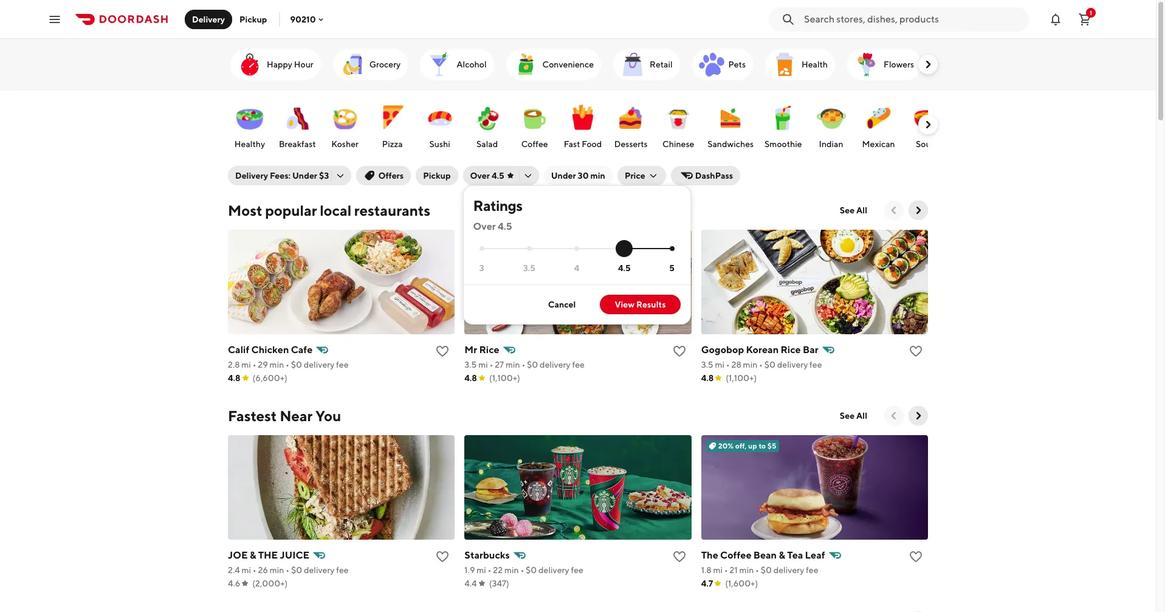 Task type: vqa. For each thing, say whether or not it's contained in the screenshot.
the bottommost Click to add this store to your saved list icon
yes



Task type: describe. For each thing, give the bounding box(es) containing it.
delivery for the coffee bean & tea leaf
[[774, 565, 805, 575]]

kosher
[[332, 139, 359, 149]]

• left "29"
[[253, 360, 256, 370]]

Store search: begin typing to search for stores available on DoorDash text field
[[804, 12, 1022, 26]]

happy hour link
[[230, 49, 321, 80]]

click to add this store to your saved list image for fastest near you
[[436, 550, 450, 564]]

korean
[[746, 344, 779, 356]]

fast
[[564, 139, 580, 149]]

gogobop korean rice bar
[[701, 344, 819, 356]]

breakfast
[[279, 139, 316, 149]]

hour
[[294, 60, 314, 69]]

health image
[[770, 50, 800, 79]]

29
[[258, 360, 268, 370]]

(347)
[[489, 579, 509, 589]]

flowers image
[[853, 50, 882, 79]]

3 stars and over image
[[479, 246, 484, 251]]

restaurants
[[354, 202, 431, 219]]

price button
[[618, 166, 666, 185]]

health link
[[766, 49, 836, 80]]

• left 27 on the bottom
[[490, 360, 493, 370]]

bar
[[803, 344, 819, 356]]

1 vertical spatial over
[[473, 221, 496, 232]]

1.8 mi • 21 min • $​0 delivery fee
[[701, 565, 819, 575]]

under 30 min
[[551, 171, 606, 181]]

happy hour
[[267, 60, 314, 69]]

view results
[[615, 300, 666, 309]]

flowers
[[884, 60, 915, 69]]

• down juice
[[286, 565, 289, 575]]

next button of carousel image
[[922, 58, 935, 71]]

1 & from the left
[[250, 550, 256, 561]]

cancel
[[548, 300, 576, 309]]

price
[[625, 171, 646, 181]]

sushi
[[430, 139, 450, 149]]

20%
[[718, 441, 734, 451]]

fee for gogobop korean rice bar
[[810, 360, 822, 370]]

delivery for delivery fees: under $3
[[235, 171, 268, 181]]

3.5 for mr rice
[[465, 360, 477, 370]]

1 vertical spatial over 4.5
[[473, 221, 512, 232]]

retail
[[650, 60, 673, 69]]

1 vertical spatial pickup button
[[416, 166, 458, 185]]

grocery
[[370, 60, 401, 69]]

2 items, open order cart image
[[1078, 12, 1093, 26]]

fast food
[[564, 139, 602, 149]]

starbucks
[[465, 550, 510, 561]]

1.9
[[465, 565, 475, 575]]

2 & from the left
[[779, 550, 786, 561]]

2.8
[[228, 360, 240, 370]]

most popular local restaurants
[[228, 202, 431, 219]]

mr rice
[[465, 344, 500, 356]]

min for gogobop korean rice bar
[[743, 360, 758, 370]]

calif chicken cafe
[[228, 344, 313, 356]]

the coffee bean & tea leaf
[[701, 550, 825, 561]]

mi for joe & the juice
[[242, 565, 251, 575]]

fee for the coffee bean & tea leaf
[[806, 565, 819, 575]]

convenience link
[[506, 49, 601, 80]]

under 30 min button
[[544, 166, 613, 185]]

delivery for delivery
[[192, 14, 225, 24]]

mr
[[465, 344, 477, 356]]

2 rice from the left
[[781, 344, 801, 356]]

health
[[802, 60, 828, 69]]

pets link
[[692, 49, 753, 80]]

up
[[749, 441, 758, 451]]

alcohol link
[[420, 49, 494, 80]]

gogobop
[[701, 344, 744, 356]]

tea
[[788, 550, 803, 561]]

mi for gogobop korean rice bar
[[715, 360, 725, 370]]

$​0 for joe & the juice
[[291, 565, 302, 575]]

fee for joe & the juice
[[336, 565, 349, 575]]

chicken
[[251, 344, 289, 356]]

1
[[1090, 9, 1093, 16]]

2.4
[[228, 565, 240, 575]]

leaf
[[805, 550, 825, 561]]

delivery for joe & the juice
[[304, 565, 335, 575]]

4
[[574, 263, 580, 273]]

grocery image
[[338, 50, 367, 79]]

previous button of carousel image for fastest near you
[[888, 410, 901, 422]]

30
[[578, 171, 589, 181]]

min for the coffee bean & tea leaf
[[740, 565, 754, 575]]

fee for mr rice
[[572, 360, 585, 370]]

delivery for starbucks
[[539, 565, 569, 575]]

see all link for most popular local restaurants
[[833, 201, 875, 220]]

click to add this store to your saved list image for most popular local restaurants
[[436, 344, 450, 359]]

• right 22 in the bottom of the page
[[521, 565, 524, 575]]

1.8
[[701, 565, 712, 575]]

joe & the juice
[[228, 550, 310, 561]]

0 vertical spatial pickup button
[[232, 9, 274, 29]]

flowers link
[[848, 49, 922, 80]]

28
[[732, 360, 742, 370]]

over 4.5 inside button
[[470, 171, 504, 181]]

$​0 for starbucks
[[526, 565, 537, 575]]

pets
[[729, 60, 746, 69]]

$​0 for calif chicken cafe
[[291, 360, 302, 370]]

see for fastest near you
[[840, 411, 855, 421]]

min for mr rice
[[506, 360, 520, 370]]

1 horizontal spatial 3.5
[[523, 263, 536, 273]]

retail link
[[614, 49, 680, 80]]

next button of carousel image for fastest near you
[[913, 410, 925, 422]]

happy hour image
[[235, 50, 264, 79]]

local
[[320, 202, 352, 219]]

1 button
[[1073, 7, 1098, 31]]

• down the coffee bean & tea leaf
[[756, 565, 759, 575]]

pickup for the bottom pickup "button"
[[423, 171, 451, 181]]

3
[[479, 263, 484, 273]]

fee for calif chicken cafe
[[336, 360, 349, 370]]

• left 26
[[253, 565, 256, 575]]

cancel button
[[534, 295, 591, 314]]

2 vertical spatial 4.5
[[618, 263, 631, 273]]

food
[[582, 139, 602, 149]]

mi for mr rice
[[479, 360, 488, 370]]

min for calif chicken cafe
[[270, 360, 284, 370]]

90210 button
[[290, 14, 326, 24]]

sandwiches
[[708, 139, 754, 149]]

(1,100+) for korean
[[726, 373, 757, 383]]

2.4 mi • 26 min • $​0 delivery fee
[[228, 565, 349, 575]]

smoothie
[[765, 139, 802, 149]]

1.9 mi • 22 min • $​0 delivery fee
[[465, 565, 584, 575]]

3.5 mi • 27 min • $​0 delivery fee
[[465, 360, 585, 370]]

juice
[[280, 550, 310, 561]]



Task type: locate. For each thing, give the bounding box(es) containing it.
soup
[[916, 139, 936, 149]]

0 horizontal spatial coffee
[[521, 139, 548, 149]]

1 horizontal spatial 4.8
[[465, 373, 477, 383]]

pizza
[[382, 139, 403, 149]]

5 stars and over image
[[670, 246, 675, 251]]

click to add this store to your saved list image for most popular local restaurants
[[672, 344, 687, 359]]

chinese
[[663, 139, 695, 149]]

0 vertical spatial 4.5
[[492, 171, 504, 181]]

previous button of carousel image for most popular local restaurants
[[888, 204, 901, 216]]

4.5 up ratings
[[492, 171, 504, 181]]

1 see all from the top
[[840, 206, 868, 215]]

coffee
[[521, 139, 548, 149], [721, 550, 752, 561]]

dashpass button
[[671, 166, 741, 185]]

bean
[[754, 550, 777, 561]]

fee for starbucks
[[571, 565, 584, 575]]

4.5 inside button
[[492, 171, 504, 181]]

min
[[591, 171, 606, 181], [270, 360, 284, 370], [506, 360, 520, 370], [743, 360, 758, 370], [270, 565, 284, 575], [505, 565, 519, 575], [740, 565, 754, 575]]

min right 26
[[270, 565, 284, 575]]

delivery down bar
[[778, 360, 808, 370]]

convenience image
[[511, 50, 540, 79]]

& left the
[[250, 550, 256, 561]]

4 stars and over image
[[575, 246, 579, 251]]

mi for the coffee bean & tea leaf
[[714, 565, 723, 575]]

(1,100+) down 28
[[726, 373, 757, 383]]

1 (1,100+) from the left
[[489, 373, 520, 383]]

offers button
[[357, 166, 411, 185]]

1 4.8 from the left
[[228, 373, 241, 383]]

$​0 down korean
[[765, 360, 776, 370]]

next button of carousel image
[[922, 119, 935, 131], [913, 204, 925, 216], [913, 410, 925, 422]]

pickup button
[[232, 9, 274, 29], [416, 166, 458, 185]]

21
[[730, 565, 738, 575]]

0 vertical spatial see
[[840, 206, 855, 215]]

$​0 down juice
[[291, 565, 302, 575]]

over 4.5 down salad
[[470, 171, 504, 181]]

1 vertical spatial see
[[840, 411, 855, 421]]

mi for starbucks
[[477, 565, 486, 575]]

pets image
[[697, 50, 726, 79]]

0 vertical spatial see all link
[[833, 201, 875, 220]]

dashpass
[[695, 171, 733, 181]]

mi right 2.4
[[242, 565, 251, 575]]

$​0 down "cafe"
[[291, 360, 302, 370]]

over 4.5
[[470, 171, 504, 181], [473, 221, 512, 232]]

view results button
[[600, 295, 681, 314]]

$​0 for gogobop korean rice bar
[[765, 360, 776, 370]]

0 horizontal spatial under
[[292, 171, 317, 181]]

(1,100+) down 27 on the bottom
[[489, 373, 520, 383]]

(1,100+)
[[489, 373, 520, 383], [726, 373, 757, 383]]

1 see all link from the top
[[833, 201, 875, 220]]

over inside button
[[470, 171, 490, 181]]

4.8 for gogobop korean rice bar
[[701, 373, 714, 383]]

next button of carousel image for most popular local restaurants
[[913, 204, 925, 216]]

fastest near you
[[228, 407, 341, 424]]

pickup button up happy hour image
[[232, 9, 274, 29]]

under inside "under 30 min" button
[[551, 171, 576, 181]]

over 4.5 down ratings
[[473, 221, 512, 232]]

see all
[[840, 206, 868, 215], [840, 411, 868, 421]]

$​0 down bean
[[761, 565, 772, 575]]

rice left bar
[[781, 344, 801, 356]]

(2,000+)
[[253, 579, 288, 589]]

0 vertical spatial delivery
[[192, 14, 225, 24]]

(1,600+)
[[726, 579, 758, 589]]

4.8
[[228, 373, 241, 383], [465, 373, 477, 383], [701, 373, 714, 383]]

2 all from the top
[[857, 411, 868, 421]]

4.8 down gogobop
[[701, 373, 714, 383]]

2 previous button of carousel image from the top
[[888, 410, 901, 422]]

fastest
[[228, 407, 277, 424]]

1 rice from the left
[[479, 344, 500, 356]]

cafe
[[291, 344, 313, 356]]

delivery right 22 in the bottom of the page
[[539, 565, 569, 575]]

min for joe & the juice
[[270, 565, 284, 575]]

• left 21
[[725, 565, 728, 575]]

0 horizontal spatial 3.5
[[465, 360, 477, 370]]

3.5 down gogobop
[[701, 360, 714, 370]]

$​0 right 22 in the bottom of the page
[[526, 565, 537, 575]]

click to add this store to your saved list image
[[672, 344, 687, 359], [909, 344, 924, 359], [672, 550, 687, 564]]

all for fastest near you
[[857, 411, 868, 421]]

all for most popular local restaurants
[[857, 206, 868, 215]]

delivery for gogobop korean rice bar
[[778, 360, 808, 370]]

2 see all from the top
[[840, 411, 868, 421]]

mi right 1.9
[[477, 565, 486, 575]]

$​0 for the coffee bean & tea leaf
[[761, 565, 772, 575]]

see all link for fastest near you
[[833, 406, 875, 426]]

min right 28
[[743, 360, 758, 370]]

26
[[258, 565, 268, 575]]

previous button of carousel image
[[888, 204, 901, 216], [888, 410, 901, 422]]

mi right 2.8
[[242, 360, 251, 370]]

0 vertical spatial see all
[[840, 206, 868, 215]]

over up 3 stars and over icon
[[473, 221, 496, 232]]

1 vertical spatial see all link
[[833, 406, 875, 426]]

3.5 down the 3.5 stars and over image
[[523, 263, 536, 273]]

mi right the 1.8 at the right
[[714, 565, 723, 575]]

under
[[292, 171, 317, 181], [551, 171, 576, 181]]

min right the 30
[[591, 171, 606, 181]]

min right "29"
[[270, 360, 284, 370]]

1 horizontal spatial pickup
[[423, 171, 451, 181]]

$​0
[[291, 360, 302, 370], [527, 360, 538, 370], [765, 360, 776, 370], [291, 565, 302, 575], [526, 565, 537, 575], [761, 565, 772, 575]]

retail image
[[618, 50, 648, 79]]

0 vertical spatial all
[[857, 206, 868, 215]]

0 horizontal spatial pickup
[[240, 14, 267, 24]]

pickup button down sushi
[[416, 166, 458, 185]]

4.8 down mr
[[465, 373, 477, 383]]

22
[[493, 565, 503, 575]]

3.5
[[523, 263, 536, 273], [465, 360, 477, 370], [701, 360, 714, 370]]

over 4.5 button
[[463, 166, 539, 185]]

2 4.8 from the left
[[465, 373, 477, 383]]

calif
[[228, 344, 249, 356]]

fees:
[[270, 171, 291, 181]]

2 see from the top
[[840, 411, 855, 421]]

fastest near you link
[[228, 406, 341, 426]]

delivery fees: under $3
[[235, 171, 329, 181]]

0 horizontal spatial pickup button
[[232, 9, 274, 29]]

min right 27 on the bottom
[[506, 360, 520, 370]]

$5
[[768, 441, 777, 451]]

1 horizontal spatial coffee
[[721, 550, 752, 561]]

4.6
[[228, 579, 240, 589]]

90210
[[290, 14, 316, 24]]

alcohol image
[[425, 50, 454, 79]]

0 vertical spatial over 4.5
[[470, 171, 504, 181]]

delivery button
[[185, 9, 232, 29]]

3.5 for gogobop korean rice bar
[[701, 360, 714, 370]]

min right 22 in the bottom of the page
[[505, 565, 519, 575]]

delivery down juice
[[304, 565, 335, 575]]

mi for calif chicken cafe
[[242, 360, 251, 370]]

delivery down tea
[[774, 565, 805, 575]]

4.8 for calif chicken cafe
[[228, 373, 241, 383]]

you
[[316, 407, 341, 424]]

0 horizontal spatial rice
[[479, 344, 500, 356]]

0 vertical spatial over
[[470, 171, 490, 181]]

(1,100+) for rice
[[489, 373, 520, 383]]

4.8 down 2.8
[[228, 373, 241, 383]]

1 horizontal spatial &
[[779, 550, 786, 561]]

0 vertical spatial previous button of carousel image
[[888, 204, 901, 216]]

see all link
[[833, 201, 875, 220], [833, 406, 875, 426]]

delivery
[[304, 360, 335, 370], [540, 360, 571, 370], [778, 360, 808, 370], [304, 565, 335, 575], [539, 565, 569, 575], [774, 565, 805, 575]]

4.5
[[492, 171, 504, 181], [498, 221, 512, 232], [618, 263, 631, 273]]

0 horizontal spatial (1,100+)
[[489, 373, 520, 383]]

min right 21
[[740, 565, 754, 575]]

&
[[250, 550, 256, 561], [779, 550, 786, 561]]

2 vertical spatial next button of carousel image
[[913, 410, 925, 422]]

2 horizontal spatial 4.8
[[701, 373, 714, 383]]

1 horizontal spatial (1,100+)
[[726, 373, 757, 383]]

20% off, up to $5
[[718, 441, 777, 451]]

1 vertical spatial next button of carousel image
[[913, 204, 925, 216]]

0 horizontal spatial 4.8
[[228, 373, 241, 383]]

4.5 stars and over image
[[622, 246, 627, 251]]

4.4
[[465, 579, 477, 589]]

alcohol
[[457, 60, 487, 69]]

under left the 30
[[551, 171, 576, 181]]

3.5 mi • 28 min • $​0 delivery fee
[[701, 360, 822, 370]]

coffee up 21
[[721, 550, 752, 561]]

mi
[[242, 360, 251, 370], [479, 360, 488, 370], [715, 360, 725, 370], [242, 565, 251, 575], [477, 565, 486, 575], [714, 565, 723, 575]]

mexican
[[863, 139, 895, 149]]

4.5 down 4.5 stars and over "image"
[[618, 263, 631, 273]]

& left tea
[[779, 550, 786, 561]]

grocery link
[[333, 49, 408, 80]]

1 horizontal spatial under
[[551, 171, 576, 181]]

1 vertical spatial 4.5
[[498, 221, 512, 232]]

1 see from the top
[[840, 206, 855, 215]]

1 vertical spatial all
[[857, 411, 868, 421]]

salad
[[477, 139, 498, 149]]

2 under from the left
[[551, 171, 576, 181]]

off,
[[736, 441, 747, 451]]

1 horizontal spatial delivery
[[235, 171, 268, 181]]

desserts
[[615, 139, 648, 149]]

open menu image
[[47, 12, 62, 26]]

view
[[615, 300, 635, 309]]

happy
[[267, 60, 292, 69]]

27
[[495, 360, 504, 370]]

under left $3 at the top left of the page
[[292, 171, 317, 181]]

the
[[701, 550, 719, 561]]

• left 22 in the bottom of the page
[[488, 565, 492, 575]]

mi down gogobop
[[715, 360, 725, 370]]

delivery inside delivery 'button'
[[192, 14, 225, 24]]

rice up 27 on the bottom
[[479, 344, 500, 356]]

mi down mr rice
[[479, 360, 488, 370]]

5
[[670, 263, 675, 273]]

the
[[258, 550, 278, 561]]

1 all from the top
[[857, 206, 868, 215]]

pickup down sushi
[[423, 171, 451, 181]]

$​0 for mr rice
[[527, 360, 538, 370]]

1 vertical spatial delivery
[[235, 171, 268, 181]]

click to add this store to your saved list image
[[436, 344, 450, 359], [436, 550, 450, 564], [909, 550, 924, 564]]

• left 28
[[726, 360, 730, 370]]

•
[[253, 360, 256, 370], [286, 360, 289, 370], [490, 360, 493, 370], [522, 360, 526, 370], [726, 360, 730, 370], [759, 360, 763, 370], [253, 565, 256, 575], [286, 565, 289, 575], [488, 565, 492, 575], [521, 565, 524, 575], [725, 565, 728, 575], [756, 565, 759, 575]]

1 previous button of carousel image from the top
[[888, 204, 901, 216]]

pickup
[[240, 14, 267, 24], [423, 171, 451, 181]]

0 vertical spatial coffee
[[521, 139, 548, 149]]

0 horizontal spatial &
[[250, 550, 256, 561]]

2 (1,100+) from the left
[[726, 373, 757, 383]]

see all for most popular local restaurants
[[840, 206, 868, 215]]

1 horizontal spatial pickup button
[[416, 166, 458, 185]]

min inside button
[[591, 171, 606, 181]]

see all for fastest near you
[[840, 411, 868, 421]]

min for starbucks
[[505, 565, 519, 575]]

delivery for mr rice
[[540, 360, 571, 370]]

4.5 down ratings
[[498, 221, 512, 232]]

see for most popular local restaurants
[[840, 206, 855, 215]]

• right 27 on the bottom
[[522, 360, 526, 370]]

delivery down "cafe"
[[304, 360, 335, 370]]

1 under from the left
[[292, 171, 317, 181]]

delivery for calif chicken cafe
[[304, 360, 335, 370]]

1 vertical spatial coffee
[[721, 550, 752, 561]]

$​0 right 27 on the bottom
[[527, 360, 538, 370]]

indian
[[819, 139, 844, 149]]

3.5 stars and over image
[[527, 246, 532, 251]]

near
[[280, 407, 313, 424]]

convenience
[[543, 60, 594, 69]]

most
[[228, 202, 262, 219]]

1 vertical spatial pickup
[[423, 171, 451, 181]]

delivery right 27 on the bottom
[[540, 360, 571, 370]]

popular
[[265, 202, 317, 219]]

3 4.8 from the left
[[701, 373, 714, 383]]

offers
[[378, 171, 404, 181]]

2 horizontal spatial 3.5
[[701, 360, 714, 370]]

• up '(6,600+)'
[[286, 360, 289, 370]]

4.8 for mr rice
[[465, 373, 477, 383]]

pickup for pickup "button" to the top
[[240, 14, 267, 24]]

ratings
[[473, 197, 523, 214]]

over down salad
[[470, 171, 490, 181]]

all
[[857, 206, 868, 215], [857, 411, 868, 421]]

0 vertical spatial pickup
[[240, 14, 267, 24]]

notification bell image
[[1049, 12, 1063, 26]]

pickup right delivery 'button'
[[240, 14, 267, 24]]

1 horizontal spatial rice
[[781, 344, 801, 356]]

coffee left "fast"
[[521, 139, 548, 149]]

3.5 down mr
[[465, 360, 477, 370]]

0 vertical spatial next button of carousel image
[[922, 119, 935, 131]]

• down gogobop korean rice bar
[[759, 360, 763, 370]]

2 see all link from the top
[[833, 406, 875, 426]]

delivery
[[192, 14, 225, 24], [235, 171, 268, 181]]

to
[[759, 441, 766, 451]]

click to add this store to your saved list image for fastest near you
[[672, 550, 687, 564]]

0 horizontal spatial delivery
[[192, 14, 225, 24]]

(6,600+)
[[253, 373, 287, 383]]

2.8 mi • 29 min • $​0 delivery fee
[[228, 360, 349, 370]]

1 vertical spatial see all
[[840, 411, 868, 421]]

1 vertical spatial previous button of carousel image
[[888, 410, 901, 422]]



